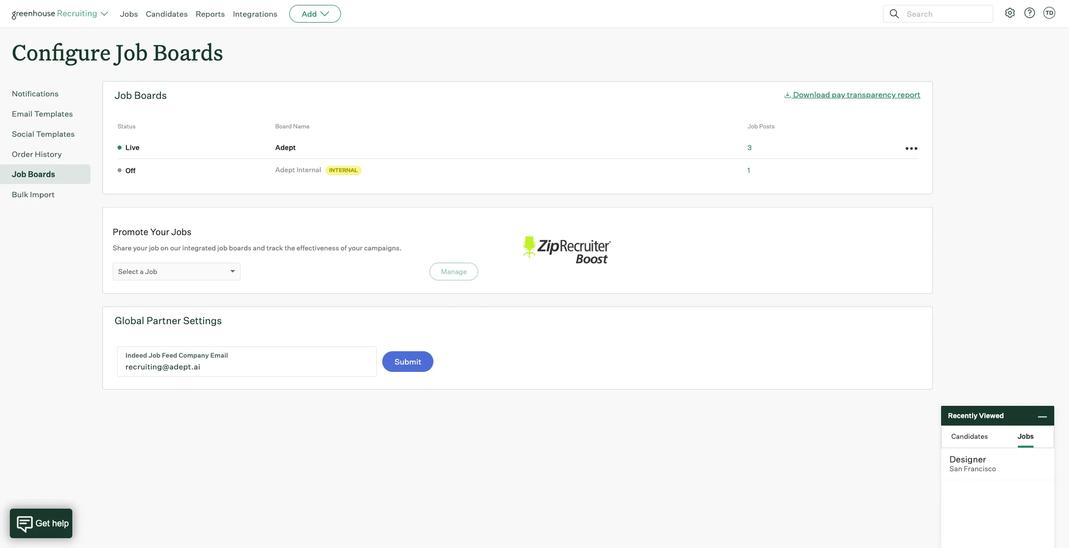 Task type: vqa. For each thing, say whether or not it's contained in the screenshot.
Strong Yes image for General problem solving
no



Task type: locate. For each thing, give the bounding box(es) containing it.
candidates down recently viewed
[[952, 432, 989, 440]]

integrations link
[[233, 9, 278, 19]]

submit button
[[383, 352, 434, 372]]

0 horizontal spatial job
[[149, 244, 159, 252]]

templates down notifications link
[[34, 109, 73, 119]]

internal right adept internal link on the top
[[329, 167, 358, 174]]

boards up the status
[[134, 89, 167, 102]]

and
[[253, 244, 265, 252]]

order history link
[[12, 148, 87, 160]]

2 adept from the top
[[276, 165, 295, 174]]

job up the status
[[115, 89, 132, 102]]

0 vertical spatial adept
[[276, 143, 296, 151]]

templates inside social templates link
[[36, 129, 75, 139]]

job boards
[[115, 89, 167, 102], [12, 169, 55, 179]]

your right share
[[133, 244, 148, 252]]

templates up order history link
[[36, 129, 75, 139]]

2 your from the left
[[349, 244, 363, 252]]

configure
[[12, 37, 111, 66]]

1 link
[[748, 166, 751, 174]]

candidates
[[146, 9, 188, 19], [952, 432, 989, 440]]

configure image
[[1005, 7, 1017, 19]]

board
[[276, 123, 292, 130]]

job left 'boards'
[[218, 244, 228, 252]]

greenhouse recruiting image
[[12, 8, 100, 20]]

recently viewed
[[949, 412, 1005, 420]]

live
[[126, 143, 140, 152]]

order history
[[12, 149, 62, 159]]

global partner settings
[[115, 315, 222, 327]]

share your job on our integrated job boards and track the effectiveness of your campaigns.
[[113, 244, 402, 252]]

0 horizontal spatial internal
[[297, 165, 322, 174]]

0 horizontal spatial your
[[133, 244, 148, 252]]

1 horizontal spatial jobs
[[171, 227, 192, 237]]

2 horizontal spatial jobs
[[1018, 432, 1035, 440]]

viewed
[[980, 412, 1005, 420]]

candidates right the jobs link
[[146, 9, 188, 19]]

0 horizontal spatial job boards
[[12, 169, 55, 179]]

designer
[[950, 454, 987, 465]]

1 adept from the top
[[276, 143, 296, 151]]

job boards up bulk import
[[12, 169, 55, 179]]

designer san francisco
[[950, 454, 997, 474]]

0 vertical spatial templates
[[34, 109, 73, 119]]

notifications link
[[12, 88, 87, 100]]

francisco
[[965, 465, 997, 474]]

job
[[149, 244, 159, 252], [218, 244, 228, 252]]

your right of
[[349, 244, 363, 252]]

job boards up the status
[[115, 89, 167, 102]]

boards up import
[[28, 169, 55, 179]]

download pay transparency report link
[[784, 90, 921, 100]]

1 vertical spatial templates
[[36, 129, 75, 139]]

import
[[30, 190, 55, 200]]

job right 'a'
[[145, 267, 157, 276]]

job up bulk
[[12, 169, 26, 179]]

jobs
[[120, 9, 138, 19], [171, 227, 192, 237], [1018, 432, 1035, 440]]

td button
[[1044, 7, 1056, 19]]

adept for adept internal
[[276, 165, 295, 174]]

1 horizontal spatial your
[[349, 244, 363, 252]]

internal down "adept" link
[[297, 165, 322, 174]]

adept internal
[[276, 165, 322, 174]]

templates inside email templates link
[[34, 109, 73, 119]]

zip recruiter image
[[518, 232, 616, 270]]

job
[[116, 37, 148, 66], [115, 89, 132, 102], [748, 123, 759, 130], [12, 169, 26, 179], [145, 267, 157, 276]]

report
[[898, 90, 921, 100]]

adept down "adept" link
[[276, 165, 295, 174]]

bulk import
[[12, 190, 55, 200]]

a
[[140, 267, 144, 276]]

adept
[[276, 143, 296, 151], [276, 165, 295, 174]]

campaigns.
[[364, 244, 402, 252]]

0 vertical spatial job boards
[[115, 89, 167, 102]]

adept down board
[[276, 143, 296, 151]]

of
[[341, 244, 347, 252]]

job left posts
[[748, 123, 759, 130]]

tab list containing candidates
[[942, 426, 1055, 448]]

pay
[[833, 90, 846, 100]]

1 horizontal spatial job
[[218, 244, 228, 252]]

notifications
[[12, 89, 59, 99]]

promote your jobs
[[113, 227, 192, 237]]

1 vertical spatial adept
[[276, 165, 295, 174]]

2 job from the left
[[218, 244, 228, 252]]

1 your from the left
[[133, 244, 148, 252]]

0 vertical spatial boards
[[153, 37, 223, 66]]

templates for social templates
[[36, 129, 75, 139]]

boards down candidates link
[[153, 37, 223, 66]]

social
[[12, 129, 34, 139]]

0 horizontal spatial jobs
[[120, 9, 138, 19]]

Indeed Job Feed Company Email text field
[[118, 347, 377, 377]]

adept for adept
[[276, 143, 296, 151]]

on
[[161, 244, 169, 252]]

posts
[[760, 123, 775, 130]]

download
[[794, 90, 831, 100]]

1 vertical spatial job boards
[[12, 169, 55, 179]]

1 horizontal spatial job boards
[[115, 89, 167, 102]]

job boards link
[[12, 168, 87, 180]]

partner
[[147, 315, 181, 327]]

1 horizontal spatial candidates
[[952, 432, 989, 440]]

recently
[[949, 412, 978, 420]]

off
[[126, 166, 136, 175]]

bulk import link
[[12, 189, 87, 200]]

td button
[[1042, 5, 1058, 21]]

email templates
[[12, 109, 73, 119]]

job left on
[[149, 244, 159, 252]]

san
[[950, 465, 963, 474]]

tab list
[[942, 426, 1055, 448]]

1 job from the left
[[149, 244, 159, 252]]

internal
[[297, 165, 322, 174], [329, 167, 358, 174]]

your
[[133, 244, 148, 252], [349, 244, 363, 252]]

your
[[150, 227, 170, 237]]

1 vertical spatial jobs
[[171, 227, 192, 237]]

boards
[[153, 37, 223, 66], [134, 89, 167, 102], [28, 169, 55, 179]]

board name
[[276, 123, 310, 130]]

adept link
[[276, 143, 299, 152]]

0 horizontal spatial candidates
[[146, 9, 188, 19]]

promote
[[113, 227, 148, 237]]

templates
[[34, 109, 73, 119], [36, 129, 75, 139]]

track
[[267, 244, 283, 252]]



Task type: describe. For each thing, give the bounding box(es) containing it.
email templates link
[[12, 108, 87, 120]]

Search text field
[[905, 7, 985, 21]]

1 vertical spatial boards
[[134, 89, 167, 102]]

name
[[293, 123, 310, 130]]

reports
[[196, 9, 225, 19]]

the
[[285, 244, 295, 252]]

0 vertical spatial candidates
[[146, 9, 188, 19]]

download pay transparency report
[[794, 90, 921, 100]]

adept internal link
[[276, 165, 324, 175]]

status
[[118, 123, 136, 130]]

our
[[170, 244, 181, 252]]

global
[[115, 315, 144, 327]]

add button
[[290, 5, 341, 23]]

configure job boards
[[12, 37, 223, 66]]

boards
[[229, 244, 252, 252]]

add
[[302, 9, 317, 19]]

candidates link
[[146, 9, 188, 19]]

td
[[1046, 9, 1054, 16]]

3
[[748, 143, 752, 151]]

order
[[12, 149, 33, 159]]

jobs link
[[120, 9, 138, 19]]

2 vertical spatial jobs
[[1018, 432, 1035, 440]]

0 vertical spatial jobs
[[120, 9, 138, 19]]

select
[[118, 267, 138, 276]]

share
[[113, 244, 132, 252]]

3 link
[[748, 143, 752, 151]]

job down the jobs link
[[116, 37, 148, 66]]

select a job
[[118, 267, 157, 276]]

integrated
[[182, 244, 216, 252]]

transparency
[[848, 90, 897, 100]]

effectiveness
[[297, 244, 339, 252]]

social templates link
[[12, 128, 87, 140]]

2 vertical spatial boards
[[28, 169, 55, 179]]

settings
[[183, 315, 222, 327]]

1 horizontal spatial internal
[[329, 167, 358, 174]]

templates for email templates
[[34, 109, 73, 119]]

email
[[12, 109, 32, 119]]

submit
[[395, 357, 422, 367]]

job posts
[[748, 123, 775, 130]]

1 vertical spatial candidates
[[952, 432, 989, 440]]

internal inside adept internal link
[[297, 165, 322, 174]]

integrations
[[233, 9, 278, 19]]

history
[[35, 149, 62, 159]]

social templates
[[12, 129, 75, 139]]

reports link
[[196, 9, 225, 19]]

bulk
[[12, 190, 28, 200]]

1
[[748, 166, 751, 174]]



